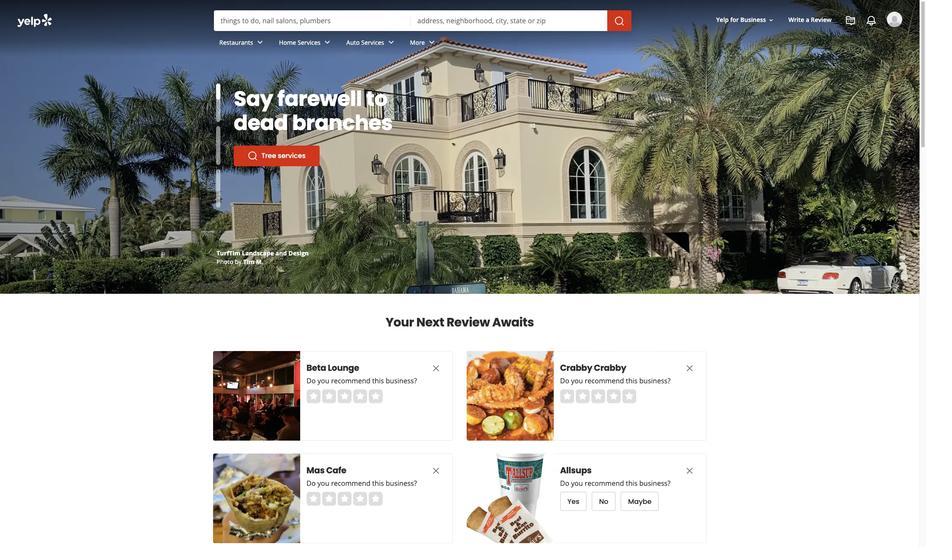 Task type: describe. For each thing, give the bounding box(es) containing it.
more link
[[403, 31, 444, 56]]

services
[[278, 151, 306, 161]]

business? for cafe
[[386, 479, 417, 489]]

lounge
[[328, 362, 359, 374]]

allsups link
[[560, 465, 668, 477]]

business? up maybe 'button'
[[640, 479, 671, 489]]

do you recommend this business? for lounge
[[307, 377, 417, 386]]

notifications image
[[866, 16, 877, 26]]

turftim landscape and design link
[[217, 249, 309, 258]]

a
[[806, 16, 810, 24]]

tim m. link
[[243, 258, 264, 266]]

mas cafe
[[307, 465, 347, 477]]

explore banner section banner
[[0, 0, 920, 294]]

rating element for crabby
[[560, 390, 636, 404]]

yelp for business button
[[713, 12, 778, 28]]

no button
[[592, 493, 616, 512]]

this up the "maybe"
[[626, 479, 638, 489]]

24 chevron down v2 image for more
[[427, 37, 437, 48]]

write a review
[[789, 16, 832, 24]]

you for mas
[[318, 479, 330, 489]]

mas cafe link
[[307, 465, 415, 477]]

none field near
[[417, 16, 600, 25]]

this for lounge
[[373, 377, 384, 386]]

do for beta
[[307, 377, 316, 386]]

dismiss card image
[[431, 364, 441, 374]]

do for crabby
[[560, 377, 570, 386]]

yelp
[[716, 16, 729, 24]]

by
[[235, 258, 242, 266]]

24 chevron down v2 image for home services
[[322, 37, 333, 48]]

your
[[386, 315, 414, 331]]

services for auto services
[[361, 38, 384, 46]]

24 chevron down v2 image for auto services
[[386, 37, 396, 48]]

landscape
[[242, 249, 274, 258]]

this for cafe
[[373, 479, 384, 489]]

auto
[[346, 38, 360, 46]]

do you recommend this business? down allsups link on the bottom right
[[560, 479, 671, 489]]

(no rating) image for crabby
[[560, 390, 636, 404]]

write a review link
[[785, 12, 835, 28]]

photo of crabby crabby image
[[467, 352, 554, 441]]

m.
[[256, 258, 264, 266]]

business? for lounge
[[386, 377, 417, 386]]

(no rating) image for cafe
[[307, 493, 383, 507]]

more
[[410, 38, 425, 46]]

your next review awaits
[[386, 315, 534, 331]]

crabby crabby link
[[560, 362, 668, 374]]

recommend for crabby
[[585, 377, 624, 386]]

do you recommend this business? for crabby
[[560, 377, 671, 386]]

photo
[[217, 258, 233, 266]]

this for crabby
[[626, 377, 638, 386]]

crabby crabby
[[560, 362, 627, 374]]

2 crabby from the left
[[594, 362, 627, 374]]

say farewell to dead branches
[[234, 85, 393, 138]]

(no rating) image for lounge
[[307, 390, 383, 404]]



Task type: locate. For each thing, give the bounding box(es) containing it.
this down mas cafe link on the bottom of the page
[[373, 479, 384, 489]]

24 chevron down v2 image right restaurants
[[255, 37, 265, 48]]

24 chevron down v2 image right more
[[427, 37, 437, 48]]

crabby
[[560, 362, 593, 374], [594, 362, 627, 374]]

Find text field
[[221, 16, 404, 25]]

auto services
[[346, 38, 384, 46]]

review inside user actions element
[[811, 16, 832, 24]]

do you recommend this business?
[[307, 377, 417, 386], [560, 377, 671, 386], [307, 479, 417, 489], [560, 479, 671, 489]]

business? for crabby
[[640, 377, 671, 386]]

rating element down the crabby crabby
[[560, 390, 636, 404]]

recommend down crabby crabby link
[[585, 377, 624, 386]]

turftim
[[217, 249, 240, 258]]

0 horizontal spatial review
[[447, 315, 490, 331]]

1 vertical spatial review
[[447, 315, 490, 331]]

24 search v2 image
[[248, 151, 258, 161]]

recommend
[[331, 377, 371, 386], [585, 377, 624, 386], [331, 479, 371, 489], [585, 479, 624, 489]]

yes
[[568, 497, 580, 507]]

beta
[[307, 362, 326, 374]]

dead
[[234, 109, 288, 138]]

and
[[276, 249, 287, 258]]

services inside "link"
[[361, 38, 384, 46]]

1 horizontal spatial review
[[811, 16, 832, 24]]

you
[[318, 377, 330, 386], [571, 377, 583, 386], [318, 479, 330, 489], [571, 479, 583, 489]]

business categories element
[[212, 31, 903, 56]]

write
[[789, 16, 805, 24]]

this
[[373, 377, 384, 386], [626, 377, 638, 386], [373, 479, 384, 489], [626, 479, 638, 489]]

no
[[599, 497, 609, 507]]

1 services from the left
[[298, 38, 321, 46]]

rating element
[[307, 390, 383, 404], [560, 390, 636, 404], [307, 493, 383, 507]]

24 chevron down v2 image inside the restaurants "link"
[[255, 37, 265, 48]]

Near text field
[[417, 16, 600, 25]]

next
[[416, 315, 444, 331]]

business? down mas cafe link on the bottom of the page
[[386, 479, 417, 489]]

4 24 chevron down v2 image from the left
[[427, 37, 437, 48]]

farewell
[[277, 85, 362, 113]]

restaurants link
[[212, 31, 272, 56]]

cafe
[[326, 465, 347, 477]]

tim
[[243, 258, 255, 266]]

services
[[298, 38, 321, 46], [361, 38, 384, 46]]

photo of mas cafe image
[[213, 454, 300, 544]]

user actions element
[[710, 11, 915, 64]]

2 services from the left
[[361, 38, 384, 46]]

do down beta
[[307, 377, 316, 386]]

(no rating) image
[[307, 390, 383, 404], [560, 390, 636, 404], [307, 493, 383, 507]]

dismiss card image
[[685, 364, 695, 374], [431, 466, 441, 477], [685, 466, 695, 477]]

(no rating) image down cafe on the bottom left
[[307, 493, 383, 507]]

review for a
[[811, 16, 832, 24]]

do you recommend this business? down crabby crabby link
[[560, 377, 671, 386]]

beta lounge
[[307, 362, 359, 374]]

3 24 chevron down v2 image from the left
[[386, 37, 396, 48]]

do you recommend this business? for cafe
[[307, 479, 417, 489]]

rating element down lounge
[[307, 390, 383, 404]]

home services link
[[272, 31, 340, 56]]

photo of allsups image
[[467, 454, 554, 544]]

do for mas
[[307, 479, 316, 489]]

to
[[366, 85, 388, 113]]

rating element for cafe
[[307, 493, 383, 507]]

this down beta lounge link
[[373, 377, 384, 386]]

None radio
[[307, 390, 321, 404], [353, 390, 367, 404], [369, 390, 383, 404], [560, 390, 574, 404], [623, 390, 636, 404], [322, 493, 336, 507], [369, 493, 383, 507], [307, 390, 321, 404], [353, 390, 367, 404], [369, 390, 383, 404], [560, 390, 574, 404], [623, 390, 636, 404], [322, 493, 336, 507], [369, 493, 383, 507]]

say
[[234, 85, 273, 113]]

1 horizontal spatial crabby
[[594, 362, 627, 374]]

services right home
[[298, 38, 321, 46]]

yelp for business
[[716, 16, 766, 24]]

do you recommend this business? down mas cafe link on the bottom of the page
[[307, 479, 417, 489]]

tree services link
[[234, 146, 319, 167]]

1 24 chevron down v2 image from the left
[[255, 37, 265, 48]]

1 horizontal spatial services
[[361, 38, 384, 46]]

recommend for cafe
[[331, 479, 371, 489]]

this down crabby crabby link
[[626, 377, 638, 386]]

tyler b. image
[[887, 12, 903, 27]]

16 chevron down v2 image
[[768, 17, 775, 24]]

do down allsups
[[560, 479, 570, 489]]

you down the crabby crabby
[[571, 377, 583, 386]]

you for crabby
[[571, 377, 583, 386]]

search image
[[614, 16, 625, 26]]

24 chevron down v2 image right auto services
[[386, 37, 396, 48]]

maybe button
[[621, 493, 659, 512]]

home
[[279, 38, 296, 46]]

awaits
[[492, 315, 534, 331]]

design
[[289, 249, 309, 258]]

2 24 chevron down v2 image from the left
[[322, 37, 333, 48]]

recommend down mas cafe link on the bottom of the page
[[331, 479, 371, 489]]

1 crabby from the left
[[560, 362, 593, 374]]

you down mas cafe
[[318, 479, 330, 489]]

None search field
[[0, 0, 920, 64], [214, 10, 633, 31], [0, 0, 920, 64], [214, 10, 633, 31]]

None radio
[[322, 390, 336, 404], [338, 390, 352, 404], [576, 390, 590, 404], [592, 390, 605, 404], [607, 390, 621, 404], [307, 493, 321, 507], [338, 493, 352, 507], [353, 493, 367, 507], [322, 390, 336, 404], [338, 390, 352, 404], [576, 390, 590, 404], [592, 390, 605, 404], [607, 390, 621, 404], [307, 493, 321, 507], [338, 493, 352, 507], [353, 493, 367, 507]]

do
[[307, 377, 316, 386], [560, 377, 570, 386], [307, 479, 316, 489], [560, 479, 570, 489]]

24 chevron down v2 image inside auto services "link"
[[386, 37, 396, 48]]

review
[[811, 16, 832, 24], [447, 315, 490, 331]]

do you recommend this business? down beta lounge link
[[307, 377, 417, 386]]

do down the crabby crabby
[[560, 377, 570, 386]]

branches
[[292, 109, 393, 138]]

recommend down lounge
[[331, 377, 371, 386]]

review right a
[[811, 16, 832, 24]]

you down beta
[[318, 377, 330, 386]]

1 horizontal spatial none field
[[417, 16, 600, 25]]

review right the next
[[447, 315, 490, 331]]

None field
[[221, 16, 404, 25], [417, 16, 600, 25]]

24 chevron down v2 image for restaurants
[[255, 37, 265, 48]]

maybe
[[629, 497, 652, 507]]

you for beta
[[318, 377, 330, 386]]

yes button
[[560, 493, 587, 512]]

recommend for lounge
[[331, 377, 371, 386]]

home services
[[279, 38, 321, 46]]

business?
[[386, 377, 417, 386], [640, 377, 671, 386], [386, 479, 417, 489], [640, 479, 671, 489]]

dismiss card image for crabby
[[685, 364, 695, 374]]

recommend down allsups link on the bottom right
[[585, 479, 624, 489]]

0 horizontal spatial services
[[298, 38, 321, 46]]

turftim landscape and design photo by tim m.
[[217, 249, 309, 266]]

projects image
[[846, 16, 856, 26]]

0 horizontal spatial none field
[[221, 16, 404, 25]]

1 none field from the left
[[221, 16, 404, 25]]

(no rating) image down the crabby crabby
[[560, 390, 636, 404]]

0 horizontal spatial crabby
[[560, 362, 593, 374]]

24 chevron down v2 image inside more link
[[427, 37, 437, 48]]

do down mas
[[307, 479, 316, 489]]

24 chevron down v2 image inside home services link
[[322, 37, 333, 48]]

mas
[[307, 465, 325, 477]]

review for next
[[447, 315, 490, 331]]

services right auto
[[361, 38, 384, 46]]

0 vertical spatial review
[[811, 16, 832, 24]]

none field find
[[221, 16, 404, 25]]

allsups
[[560, 465, 592, 477]]

rating element for lounge
[[307, 390, 383, 404]]

business? down crabby crabby link
[[640, 377, 671, 386]]

business
[[741, 16, 766, 24]]

restaurants
[[219, 38, 253, 46]]

you down allsups
[[571, 479, 583, 489]]

tree services
[[261, 151, 306, 161]]

business? down beta lounge link
[[386, 377, 417, 386]]

auto services link
[[340, 31, 403, 56]]

for
[[731, 16, 739, 24]]

2 none field from the left
[[417, 16, 600, 25]]

24 chevron down v2 image
[[255, 37, 265, 48], [322, 37, 333, 48], [386, 37, 396, 48], [427, 37, 437, 48]]

24 chevron down v2 image left auto
[[322, 37, 333, 48]]

beta lounge link
[[307, 362, 415, 374]]

(no rating) image down lounge
[[307, 390, 383, 404]]

photo of beta lounge image
[[213, 352, 300, 441]]

dismiss card image for cafe
[[431, 466, 441, 477]]

tree
[[261, 151, 276, 161]]

rating element down cafe on the bottom left
[[307, 493, 383, 507]]

services for home services
[[298, 38, 321, 46]]



Task type: vqa. For each thing, say whether or not it's contained in the screenshot.
indoor
no



